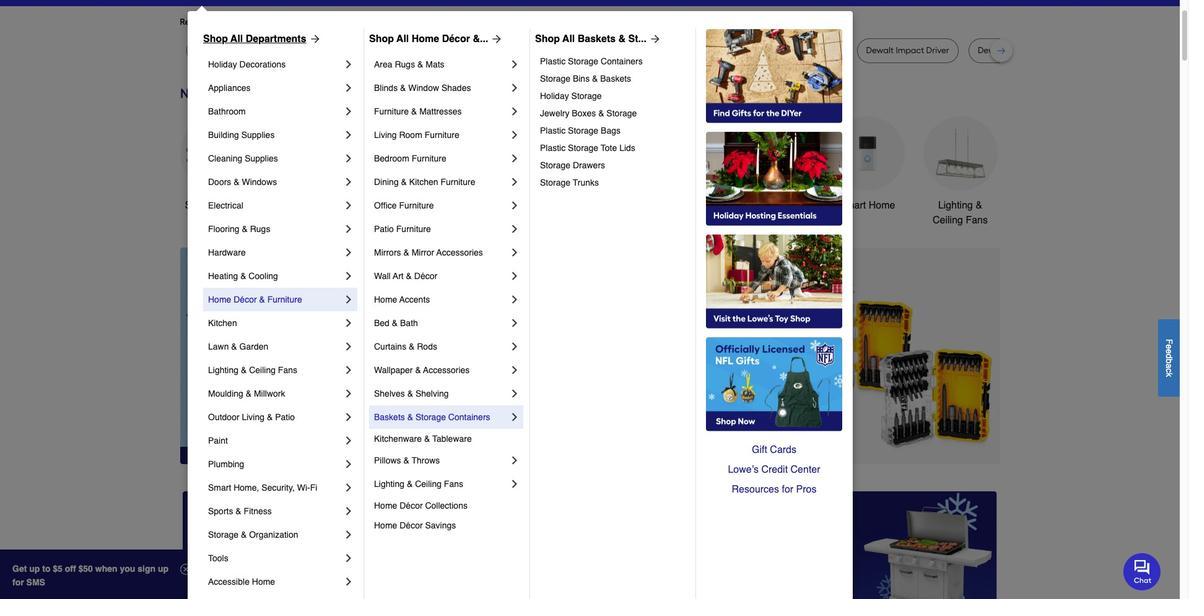 Task type: vqa. For each thing, say whether or not it's contained in the screenshot.
FIND A STORE link on the left of the page
no



Task type: locate. For each thing, give the bounding box(es) containing it.
1 horizontal spatial patio
[[374, 224, 394, 234]]

moulding & millwork link
[[208, 382, 342, 406]]

1 horizontal spatial containers
[[601, 56, 643, 66]]

blinds & window shades link
[[374, 76, 508, 100]]

dewalt impact driver
[[866, 45, 949, 56]]

0 vertical spatial decorations
[[239, 59, 286, 69]]

pillows & throws link
[[374, 449, 508, 473]]

shop all home décor &... link
[[369, 32, 503, 46]]

0 horizontal spatial ceiling
[[249, 365, 276, 375]]

bathroom
[[208, 107, 246, 116], [753, 200, 796, 211]]

1 bit from the left
[[372, 45, 382, 56]]

dewalt
[[326, 45, 353, 56], [711, 45, 739, 56], [866, 45, 894, 56], [978, 45, 1005, 56]]

resources for pros link
[[706, 480, 842, 500]]

décor down mirrors & mirror accessories
[[414, 271, 437, 281]]

shop
[[185, 200, 208, 211]]

furniture down blinds
[[374, 107, 409, 116]]

1 horizontal spatial lighting & ceiling fans link
[[374, 473, 508, 496]]

patio down office
[[374, 224, 394, 234]]

arrow left image
[[410, 356, 423, 368]]

chevron right image
[[342, 105, 355, 118], [342, 129, 355, 141], [508, 129, 521, 141], [342, 176, 355, 188], [342, 223, 355, 235], [508, 246, 521, 259], [342, 270, 355, 282], [508, 270, 521, 282], [342, 294, 355, 306], [508, 294, 521, 306], [342, 317, 355, 329], [342, 341, 355, 353], [342, 364, 355, 377], [508, 364, 521, 377], [508, 388, 521, 400], [508, 411, 521, 424], [508, 455, 521, 467], [342, 458, 355, 471], [342, 529, 355, 541], [342, 576, 355, 588]]

1 vertical spatial bathroom
[[753, 200, 796, 211]]

1 vertical spatial lighting
[[208, 365, 238, 375]]

supplies up cleaning supplies
[[241, 130, 275, 140]]

home décor & furniture link
[[208, 288, 342, 312]]

tools up patio furniture
[[391, 200, 414, 211]]

up left to
[[29, 564, 40, 574]]

home inside smart home 'link'
[[869, 200, 895, 211]]

1 horizontal spatial outdoor
[[646, 200, 682, 211]]

all right shop
[[210, 200, 221, 211]]

for down get
[[12, 578, 24, 588]]

2 vertical spatial lighting & ceiling fans link
[[374, 473, 508, 496]]

accessible
[[208, 577, 250, 587]]

0 horizontal spatial decorations
[[239, 59, 286, 69]]

lighting inside lighting & ceiling fans
[[938, 200, 973, 211]]

mattresses
[[419, 107, 462, 116]]

decorations down christmas
[[469, 215, 522, 226]]

chevron right image for bathroom
[[342, 105, 355, 118]]

2 plastic from the top
[[540, 126, 566, 136]]

home inside shop all home décor &... link
[[412, 33, 439, 45]]

lighting
[[938, 200, 973, 211], [208, 365, 238, 375], [374, 479, 404, 489]]

& inside lighting & ceiling fans
[[976, 200, 982, 211]]

None search field
[[461, 0, 800, 8]]

shop inside shop all baskets & st... link
[[535, 33, 560, 45]]

0 vertical spatial tools link
[[366, 116, 440, 213]]

1 vertical spatial lighting & ceiling fans link
[[208, 359, 342, 382]]

chevron right image for lawn & garden
[[342, 341, 355, 353]]

outdoor up equipment
[[646, 200, 682, 211]]

arrow right image inside shop all departments link
[[306, 33, 321, 45]]

decorations for holiday
[[239, 59, 286, 69]]

1 you from the left
[[293, 17, 307, 27]]

patio up paint link
[[275, 412, 295, 422]]

more
[[317, 17, 337, 27]]

1 impact from the left
[[494, 45, 522, 56]]

for up "departments"
[[280, 17, 291, 27]]

holiday up 'appliances'
[[208, 59, 237, 69]]

shelves & shelving link
[[374, 382, 508, 406]]

0 vertical spatial bathroom
[[208, 107, 246, 116]]

0 horizontal spatial containers
[[448, 412, 490, 422]]

holiday hosting essentials. image
[[706, 132, 842, 226]]

chevron right image for doors & windows
[[342, 176, 355, 188]]

1 horizontal spatial up
[[158, 564, 168, 574]]

dining & kitchen furniture link
[[374, 170, 508, 194]]

d
[[1164, 354, 1174, 359]]

1 horizontal spatial you
[[403, 17, 417, 27]]

resources
[[732, 484, 779, 495]]

outdoor
[[646, 200, 682, 211], [208, 412, 239, 422]]

plastic up storage drawers
[[540, 143, 566, 153]]

1 horizontal spatial shop
[[369, 33, 394, 45]]

arrow right image inside shop all baskets & st... link
[[647, 33, 661, 45]]

1 horizontal spatial smart
[[840, 200, 866, 211]]

baskets up drill bit set
[[578, 33, 616, 45]]

storage down storage drawers
[[540, 178, 570, 188]]

up to 50 percent off select tools and accessories. image
[[400, 248, 1000, 464]]

dewalt drill bit set
[[978, 45, 1049, 56]]

for left pros
[[782, 484, 793, 495]]

baskets inside shop all baskets & st... link
[[578, 33, 616, 45]]

0 horizontal spatial lighting & ceiling fans
[[208, 365, 297, 375]]

rugs
[[395, 59, 415, 69], [250, 224, 270, 234]]

rugs down electrical link
[[250, 224, 270, 234]]

tools
[[391, 200, 414, 211], [685, 200, 708, 211], [208, 554, 228, 564]]

0 horizontal spatial tools
[[208, 554, 228, 564]]

1 vertical spatial ceiling
[[249, 365, 276, 375]]

christmas
[[473, 200, 518, 211]]

shop inside shop all home décor &... link
[[369, 33, 394, 45]]

driver
[[524, 45, 547, 56], [814, 45, 838, 56], [926, 45, 949, 56]]

décor
[[442, 33, 470, 45], [414, 271, 437, 281], [234, 295, 257, 305], [400, 501, 423, 511], [400, 521, 423, 531]]

paint link
[[208, 429, 342, 453]]

dewalt for dewalt drill
[[711, 45, 739, 56]]

0 vertical spatial living
[[374, 130, 397, 140]]

you inside more suggestions for you link
[[403, 17, 417, 27]]

2 vertical spatial plastic
[[540, 143, 566, 153]]

containers up tableware
[[448, 412, 490, 422]]

accessible home
[[208, 577, 275, 587]]

chevron right image for storage & organization
[[342, 529, 355, 541]]

holiday
[[208, 59, 237, 69], [540, 91, 569, 101]]

1 horizontal spatial set
[[1036, 45, 1049, 56]]

furniture inside 'link'
[[441, 177, 475, 187]]

outdoor for outdoor living & patio
[[208, 412, 239, 422]]

0 vertical spatial rugs
[[395, 59, 415, 69]]

0 horizontal spatial kitchen
[[208, 318, 237, 328]]

1 horizontal spatial bathroom link
[[737, 116, 812, 213]]

décor inside "link"
[[400, 501, 423, 511]]

furniture up mirror
[[396, 224, 431, 234]]

0 horizontal spatial fans
[[278, 365, 297, 375]]

0 vertical spatial holiday
[[208, 59, 237, 69]]

chevron right image for smart home, security, wi-fi
[[342, 482, 355, 494]]

all up area rugs & mats
[[396, 33, 409, 45]]

décor down "heating & cooling"
[[234, 295, 257, 305]]

outdoor living & patio link
[[208, 406, 342, 429]]

lawn & garden
[[208, 342, 268, 352]]

2 bit from the left
[[549, 45, 559, 56]]

& inside 'link'
[[401, 177, 407, 187]]

0 horizontal spatial smart
[[208, 483, 231, 493]]

furniture down bedroom furniture link
[[441, 177, 475, 187]]

smart
[[840, 200, 866, 211], [208, 483, 231, 493]]

resources for pros
[[732, 484, 817, 495]]

e up b
[[1164, 349, 1174, 354]]

2 shop from the left
[[369, 33, 394, 45]]

all for deals
[[210, 200, 221, 211]]

supplies up windows
[[245, 154, 278, 164]]

chevron right image for home décor & furniture
[[342, 294, 355, 306]]

fans
[[966, 215, 988, 226], [278, 365, 297, 375], [444, 479, 463, 489]]

shop all baskets & st...
[[535, 33, 647, 45]]

3 plastic from the top
[[540, 143, 566, 153]]

pros
[[796, 484, 817, 495]]

tools inside outdoor tools & equipment
[[685, 200, 708, 211]]

cleaning supplies link
[[208, 147, 342, 170]]

0 horizontal spatial tools link
[[208, 547, 342, 570]]

outdoor living & patio
[[208, 412, 295, 422]]

storage down holiday storage link
[[607, 108, 637, 118]]

2 horizontal spatial lighting
[[938, 200, 973, 211]]

lowe's credit center
[[728, 464, 820, 476]]

holiday for holiday storage
[[540, 91, 569, 101]]

flooring & rugs
[[208, 224, 270, 234]]

3 drill from the left
[[741, 45, 756, 56]]

curtains & rods
[[374, 342, 437, 352]]

1 horizontal spatial fans
[[444, 479, 463, 489]]

officially licensed n f l gifts. shop now. image
[[706, 338, 842, 432]]

1 horizontal spatial impact
[[784, 45, 812, 56]]

searches
[[241, 17, 278, 27]]

decorations for christmas
[[469, 215, 522, 226]]

1 vertical spatial supplies
[[245, 154, 278, 164]]

collections
[[425, 501, 468, 511]]

2 horizontal spatial lighting & ceiling fans
[[933, 200, 988, 226]]

decorations inside christmas decorations link
[[469, 215, 522, 226]]

shop down more suggestions for you link
[[369, 33, 394, 45]]

jewelry boxes & storage
[[540, 108, 637, 118]]

baskets inside baskets & storage containers link
[[374, 412, 405, 422]]

0 horizontal spatial outdoor
[[208, 412, 239, 422]]

3 driver from the left
[[926, 45, 949, 56]]

0 horizontal spatial lighting
[[208, 365, 238, 375]]

1 horizontal spatial ceiling
[[415, 479, 442, 489]]

chevron right image for tools
[[342, 552, 355, 565]]

all for home
[[396, 33, 409, 45]]

furniture up bedroom furniture link
[[425, 130, 459, 140]]

0 vertical spatial lighting & ceiling fans link
[[923, 116, 997, 228]]

doors & windows link
[[208, 170, 342, 194]]

1 vertical spatial outdoor
[[208, 412, 239, 422]]

0 horizontal spatial set
[[617, 45, 629, 56]]

0 vertical spatial patio
[[374, 224, 394, 234]]

1 horizontal spatial rugs
[[395, 59, 415, 69]]

chevron right image for moulding & millwork
[[342, 388, 355, 400]]

home décor savings
[[374, 521, 456, 531]]

1 horizontal spatial kitchen
[[409, 177, 438, 187]]

recommended searches for you
[[180, 17, 307, 27]]

containers down drill bit set
[[601, 56, 643, 66]]

0 horizontal spatial patio
[[275, 412, 295, 422]]

1 vertical spatial accessories
[[423, 365, 470, 375]]

shop all deals
[[185, 200, 249, 211]]

dewalt drill
[[711, 45, 756, 56]]

arrow right image for shop all home décor &...
[[488, 33, 503, 45]]

tools up equipment
[[685, 200, 708, 211]]

2 horizontal spatial tools
[[685, 200, 708, 211]]

plumbing
[[208, 460, 244, 469]]

0 vertical spatial fans
[[966, 215, 988, 226]]

holiday up jewelry
[[540, 91, 569, 101]]

driver for impact driver
[[814, 45, 838, 56]]

2 vertical spatial baskets
[[374, 412, 405, 422]]

credit
[[761, 464, 788, 476]]

center
[[791, 464, 820, 476]]

living up bedroom
[[374, 130, 397, 140]]

2 drill from the left
[[588, 45, 602, 56]]

0 horizontal spatial impact
[[494, 45, 522, 56]]

1 horizontal spatial driver
[[814, 45, 838, 56]]

all down recommended searches for you at the left
[[230, 33, 243, 45]]

2 vertical spatial fans
[[444, 479, 463, 489]]

shop up impact driver bit
[[535, 33, 560, 45]]

1 vertical spatial patio
[[275, 412, 295, 422]]

security,
[[262, 483, 295, 493]]

0 vertical spatial kitchen
[[409, 177, 438, 187]]

plastic
[[540, 56, 566, 66], [540, 126, 566, 136], [540, 143, 566, 153]]

4 drill from the left
[[1008, 45, 1022, 56]]

windows
[[242, 177, 277, 187]]

1 vertical spatial holiday
[[540, 91, 569, 101]]

christmas decorations link
[[459, 116, 533, 228]]

2 impact from the left
[[784, 45, 812, 56]]

cards
[[770, 445, 796, 456]]

lids
[[619, 143, 635, 153]]

4 bit from the left
[[1024, 45, 1034, 56]]

paint
[[208, 436, 228, 446]]

all for departments
[[230, 33, 243, 45]]

chevron right image for appliances
[[342, 82, 355, 94]]

2 horizontal spatial fans
[[966, 215, 988, 226]]

accessories down the curtains & rods link
[[423, 365, 470, 375]]

scroll to item #2 image
[[666, 442, 696, 447]]

for right suggestions
[[390, 17, 401, 27]]

décor left &...
[[442, 33, 470, 45]]

1 horizontal spatial lighting
[[374, 479, 404, 489]]

up to 30 percent off select grills and accessories. image
[[739, 492, 997, 600]]

drill for dewalt drill
[[741, 45, 756, 56]]

0 horizontal spatial you
[[293, 17, 307, 27]]

chevron right image for wall art & décor
[[508, 270, 521, 282]]

baskets down plastic storage containers link at the top
[[600, 74, 631, 84]]

kitchen down bedroom furniture
[[409, 177, 438, 187]]

fans for the bottommost lighting & ceiling fans link
[[444, 479, 463, 489]]

baskets up kitchenware
[[374, 412, 405, 422]]

0 horizontal spatial driver
[[524, 45, 547, 56]]

décor for home décor & furniture
[[234, 295, 257, 305]]

storage inside "link"
[[540, 178, 570, 188]]

$50
[[78, 564, 93, 574]]

supplies for cleaning supplies
[[245, 154, 278, 164]]

plastic down impact driver bit
[[540, 56, 566, 66]]

4 dewalt from the left
[[978, 45, 1005, 56]]

chevron right image
[[342, 58, 355, 71], [508, 58, 521, 71], [342, 82, 355, 94], [508, 82, 521, 94], [508, 105, 521, 118], [342, 152, 355, 165], [508, 152, 521, 165], [508, 176, 521, 188], [342, 199, 355, 212], [508, 199, 521, 212], [508, 223, 521, 235], [342, 246, 355, 259], [508, 317, 521, 329], [508, 341, 521, 353], [342, 388, 355, 400], [342, 411, 355, 424], [342, 435, 355, 447], [508, 478, 521, 491], [342, 482, 355, 494], [342, 505, 355, 518], [342, 552, 355, 565]]

office furniture
[[374, 201, 434, 211]]

doors
[[208, 177, 231, 187]]

2 vertical spatial lighting
[[374, 479, 404, 489]]

1 plastic from the top
[[540, 56, 566, 66]]

for
[[280, 17, 291, 27], [390, 17, 401, 27], [782, 484, 793, 495], [12, 578, 24, 588]]

f e e d b a c k button
[[1158, 319, 1180, 397]]

0 vertical spatial supplies
[[241, 130, 275, 140]]

smart for smart home
[[840, 200, 866, 211]]

1 horizontal spatial decorations
[[469, 215, 522, 226]]

1 vertical spatial tools link
[[208, 547, 342, 570]]

kitchenware & tableware link
[[374, 429, 521, 449]]

up right sign
[[158, 564, 168, 574]]

1 vertical spatial smart
[[208, 483, 231, 493]]

outdoor tools & equipment link
[[644, 116, 719, 228]]

0 vertical spatial ceiling
[[933, 215, 963, 226]]

smart home link
[[830, 116, 905, 213]]

1 drill from the left
[[355, 45, 370, 56]]

dewalt for dewalt drill bit set
[[978, 45, 1005, 56]]

outdoor inside outdoor tools & equipment
[[646, 200, 682, 211]]

3 dewalt from the left
[[866, 45, 894, 56]]

furniture & mattresses link
[[374, 100, 508, 123]]

storage
[[568, 56, 598, 66], [540, 74, 570, 84], [571, 91, 602, 101], [607, 108, 637, 118], [568, 126, 598, 136], [568, 143, 598, 153], [540, 160, 570, 170], [540, 178, 570, 188], [416, 412, 446, 422], [208, 530, 238, 540]]

1 shop from the left
[[203, 33, 228, 45]]

bathroom link
[[208, 100, 342, 123], [737, 116, 812, 213]]

0 vertical spatial baskets
[[578, 33, 616, 45]]

décor down home décor collections
[[400, 521, 423, 531]]

home décor savings link
[[374, 516, 521, 536]]

tools link
[[366, 116, 440, 213], [208, 547, 342, 570]]

0 horizontal spatial lighting & ceiling fans link
[[208, 359, 342, 382]]

bit for dewalt drill bit set
[[1024, 45, 1034, 56]]

chevron right image for curtains & rods
[[508, 341, 521, 353]]

arrow right image inside shop all home décor &... link
[[488, 33, 503, 45]]

décor up home décor savings
[[400, 501, 423, 511]]

suggestions
[[339, 17, 388, 27]]

shop down recommended
[[203, 33, 228, 45]]

1 horizontal spatial holiday
[[540, 91, 569, 101]]

you for more suggestions for you
[[403, 17, 417, 27]]

1 vertical spatial containers
[[448, 412, 490, 422]]

chevron right image for bedroom furniture
[[508, 152, 521, 165]]

2 driver from the left
[[814, 45, 838, 56]]

chevron right image for accessible home
[[342, 576, 355, 588]]

2 vertical spatial ceiling
[[415, 479, 442, 489]]

2 dewalt from the left
[[711, 45, 739, 56]]

kitchen up lawn
[[208, 318, 237, 328]]

2 horizontal spatial shop
[[535, 33, 560, 45]]

decorations down shop all departments link
[[239, 59, 286, 69]]

shop all departments link
[[203, 32, 321, 46]]

sms
[[26, 578, 45, 588]]

2 horizontal spatial driver
[[926, 45, 949, 56]]

0 horizontal spatial up
[[29, 564, 40, 574]]

1 vertical spatial decorations
[[469, 215, 522, 226]]

3 shop from the left
[[535, 33, 560, 45]]

1 vertical spatial baskets
[[600, 74, 631, 84]]

1 up from the left
[[29, 564, 40, 574]]

e up d
[[1164, 344, 1174, 349]]

office furniture link
[[374, 194, 508, 217]]

0 horizontal spatial shop
[[203, 33, 228, 45]]

chevron right image for pillows & throws
[[508, 455, 521, 467]]

furniture up dining & kitchen furniture
[[412, 154, 446, 164]]

outdoor down moulding in the left of the page
[[208, 412, 239, 422]]

smart inside 'link'
[[840, 200, 866, 211]]

1 horizontal spatial lighting & ceiling fans
[[374, 479, 463, 489]]

shop inside shop all departments link
[[203, 33, 228, 45]]

supplies for building supplies
[[241, 130, 275, 140]]

0 vertical spatial lighting
[[938, 200, 973, 211]]

chevron right image for lighting & ceiling fans
[[508, 478, 521, 491]]

recommended searches for you heading
[[180, 16, 1000, 28]]

curtains
[[374, 342, 406, 352]]

1 vertical spatial plastic
[[540, 126, 566, 136]]

0 vertical spatial plastic
[[540, 56, 566, 66]]

heating
[[208, 271, 238, 281]]

impact for impact driver
[[784, 45, 812, 56]]

tools up accessible
[[208, 554, 228, 564]]

supplies
[[241, 130, 275, 140], [245, 154, 278, 164]]

2 you from the left
[[403, 17, 417, 27]]

scroll to item #5 image
[[758, 442, 788, 447]]

you up shop all home décor &...
[[403, 17, 417, 27]]

all down recommended searches for you heading
[[562, 33, 575, 45]]

window
[[408, 83, 439, 93]]

2 e from the top
[[1164, 349, 1174, 354]]

0 vertical spatial outdoor
[[646, 200, 682, 211]]

1 horizontal spatial living
[[374, 130, 397, 140]]

chevron right image for kitchen
[[342, 317, 355, 329]]

plastic storage tote lids link
[[540, 139, 687, 157]]

1 dewalt from the left
[[326, 45, 353, 56]]

0 horizontal spatial holiday
[[208, 59, 237, 69]]

a
[[1164, 364, 1174, 368]]

2 horizontal spatial impact
[[896, 45, 924, 56]]

shop these last-minute gifts. $99 or less. quantities are limited and won't last. image
[[180, 248, 380, 464]]

home inside accessible home link
[[252, 577, 275, 587]]

0 vertical spatial smart
[[840, 200, 866, 211]]

2 horizontal spatial lighting & ceiling fans link
[[923, 116, 997, 228]]

storage up kitchenware & tableware
[[416, 412, 446, 422]]

chevron right image for outdoor living & patio
[[342, 411, 355, 424]]

baskets inside storage bins & baskets link
[[600, 74, 631, 84]]

christmas decorations
[[469, 200, 522, 226]]

ceiling inside lighting & ceiling fans
[[933, 215, 963, 226]]

arrow right image
[[306, 33, 321, 45], [488, 33, 503, 45], [647, 33, 661, 45], [977, 356, 989, 368]]

deals
[[224, 200, 249, 211]]

living down moulding & millwork
[[242, 412, 264, 422]]

lighting for the bottommost lighting & ceiling fans link
[[374, 479, 404, 489]]

decorations inside holiday decorations link
[[239, 59, 286, 69]]

rugs right area
[[395, 59, 415, 69]]

you left more
[[293, 17, 307, 27]]

1 driver from the left
[[524, 45, 547, 56]]

accessories up wall art & décor link
[[436, 248, 483, 258]]

new deals every day during 25 days of deals image
[[180, 83, 1000, 104]]

dewalt for dewalt impact driver
[[866, 45, 894, 56]]

chevron right image for blinds & window shades
[[508, 82, 521, 94]]

plastic down jewelry
[[540, 126, 566, 136]]

shades
[[442, 83, 471, 93]]

1 vertical spatial fans
[[278, 365, 297, 375]]



Task type: describe. For each thing, give the bounding box(es) containing it.
storage down storage bins & baskets
[[571, 91, 602, 101]]

pillows & throws
[[374, 456, 440, 466]]

sports & fitness
[[208, 507, 272, 517]]

plastic storage bags
[[540, 126, 621, 136]]

bins
[[573, 74, 590, 84]]

lawn
[[208, 342, 229, 352]]

art
[[393, 271, 404, 281]]

jewelry boxes & storage link
[[540, 105, 687, 122]]

kitchen inside 'link'
[[409, 177, 438, 187]]

plastic for plastic storage tote lids
[[540, 143, 566, 153]]

holiday decorations link
[[208, 53, 342, 76]]

plastic storage containers
[[540, 56, 643, 66]]

chevron right image for dining & kitchen furniture
[[508, 176, 521, 188]]

chevron right image for heating & cooling
[[342, 270, 355, 282]]

chevron right image for electrical
[[342, 199, 355, 212]]

0 vertical spatial containers
[[601, 56, 643, 66]]

for inside get up to $5 off $50 when you sign up for sms
[[12, 578, 24, 588]]

shop for shop all home décor &...
[[369, 33, 394, 45]]

shop all departments
[[203, 33, 306, 45]]

departments
[[246, 33, 306, 45]]

wallpaper
[[374, 365, 413, 375]]

office
[[374, 201, 397, 211]]

baskets & storage containers link
[[374, 406, 508, 429]]

2 vertical spatial lighting & ceiling fans
[[374, 479, 463, 489]]

patio furniture link
[[374, 217, 508, 241]]

tableware
[[432, 434, 472, 444]]

lighting for left lighting & ceiling fans link
[[208, 365, 238, 375]]

bed & bath
[[374, 318, 418, 328]]

blinds & window shades
[[374, 83, 471, 93]]

2 set from the left
[[1036, 45, 1049, 56]]

shop for shop all departments
[[203, 33, 228, 45]]

k
[[1164, 373, 1174, 377]]

room
[[399, 130, 422, 140]]

1 horizontal spatial bathroom
[[753, 200, 796, 211]]

mirrors & mirror accessories
[[374, 248, 483, 258]]

bedroom furniture link
[[374, 147, 508, 170]]

home accents
[[374, 295, 430, 305]]

0 vertical spatial accessories
[[436, 248, 483, 258]]

area rugs & mats
[[374, 59, 444, 69]]

home inside home décor collections "link"
[[374, 501, 397, 511]]

1 vertical spatial rugs
[[250, 224, 270, 234]]

dewalt drill bit
[[326, 45, 382, 56]]

drill for dewalt drill bit
[[355, 45, 370, 56]]

2 up from the left
[[158, 564, 168, 574]]

bath
[[400, 318, 418, 328]]

lowe's credit center link
[[706, 460, 842, 480]]

1 horizontal spatial tools
[[391, 200, 414, 211]]

wall art & décor link
[[374, 264, 508, 288]]

home,
[[234, 483, 259, 493]]

visit the lowe's toy shop. image
[[706, 235, 842, 329]]

chevron right image for furniture & mattresses
[[508, 105, 521, 118]]

sports & fitness link
[[208, 500, 342, 523]]

arrow right image for shop all baskets & st...
[[647, 33, 661, 45]]

furniture down dining & kitchen furniture
[[399, 201, 434, 211]]

f e e d b a c k
[[1164, 339, 1174, 377]]

fi
[[310, 483, 317, 493]]

shop for shop all baskets & st...
[[535, 33, 560, 45]]

fans inside lighting & ceiling fans
[[966, 215, 988, 226]]

chat invite button image
[[1123, 553, 1161, 591]]

get up to $5 off $50 when you sign up for sms
[[12, 564, 168, 588]]

arrow right image for shop all departments
[[306, 33, 321, 45]]

$5
[[53, 564, 62, 574]]

chevron right image for home accents
[[508, 294, 521, 306]]

furniture & mattresses
[[374, 107, 462, 116]]

get up to 2 free select tools or batteries when you buy 1 with select purchases. image
[[182, 492, 441, 600]]

you for recommended searches for you
[[293, 17, 307, 27]]

storage drawers link
[[540, 157, 687, 174]]

c
[[1164, 368, 1174, 373]]

chevron right image for holiday decorations
[[342, 58, 355, 71]]

lowe's
[[728, 464, 759, 476]]

flooring & rugs link
[[208, 217, 342, 241]]

smart for smart home, security, wi-fi
[[208, 483, 231, 493]]

outdoor for outdoor tools & equipment
[[646, 200, 682, 211]]

all for baskets
[[562, 33, 575, 45]]

appliances
[[208, 83, 251, 93]]

drill for dewalt drill bit set
[[1008, 45, 1022, 56]]

trunks
[[573, 178, 599, 188]]

décor for home décor savings
[[400, 521, 423, 531]]

area rugs & mats link
[[374, 53, 508, 76]]

gift
[[752, 445, 767, 456]]

home inside home accents link
[[374, 295, 397, 305]]

holiday storage
[[540, 91, 602, 101]]

chevron right image for baskets & storage containers
[[508, 411, 521, 424]]

0 horizontal spatial bathroom link
[[208, 100, 342, 123]]

chevron right image for patio furniture
[[508, 223, 521, 235]]

storage up the bins on the top left
[[568, 56, 598, 66]]

impact for impact driver bit
[[494, 45, 522, 56]]

dining & kitchen furniture
[[374, 177, 475, 187]]

chevron right image for area rugs & mats
[[508, 58, 521, 71]]

shop all deals link
[[180, 116, 254, 213]]

chevron right image for cleaning supplies
[[342, 152, 355, 165]]

chevron right image for mirrors & mirror accessories
[[508, 246, 521, 259]]

1 vertical spatial kitchen
[[208, 318, 237, 328]]

scroll to item #3 element
[[696, 441, 728, 448]]

holiday for holiday decorations
[[208, 59, 237, 69]]

storage & organization
[[208, 530, 298, 540]]

chevron right image for plumbing
[[342, 458, 355, 471]]

1 e from the top
[[1164, 344, 1174, 349]]

cleaning supplies
[[208, 154, 278, 164]]

storage down 'boxes'
[[568, 126, 598, 136]]

storage up holiday storage
[[540, 74, 570, 84]]

accents
[[399, 295, 430, 305]]

shop all home décor &...
[[369, 33, 488, 45]]

ceiling for left lighting & ceiling fans link
[[249, 365, 276, 375]]

storage down 'sports'
[[208, 530, 238, 540]]

find gifts for the diyer. image
[[706, 29, 842, 123]]

plastic for plastic storage containers
[[540, 56, 566, 66]]

to
[[42, 564, 50, 574]]

1 horizontal spatial tools link
[[366, 116, 440, 213]]

furniture down heating & cooling link
[[267, 295, 302, 305]]

lawn & garden link
[[208, 335, 342, 359]]

&...
[[473, 33, 488, 45]]

shelves
[[374, 389, 405, 399]]

home inside home décor & furniture link
[[208, 295, 231, 305]]

1 vertical spatial living
[[242, 412, 264, 422]]

chevron right image for paint
[[342, 435, 355, 447]]

storage up storage trunks
[[540, 160, 570, 170]]

0 horizontal spatial bathroom
[[208, 107, 246, 116]]

chevron right image for sports & fitness
[[342, 505, 355, 518]]

chevron right image for lighting & ceiling fans
[[342, 364, 355, 377]]

bit for impact driver bit
[[549, 45, 559, 56]]

chevron right image for flooring & rugs
[[342, 223, 355, 235]]

chevron right image for hardware
[[342, 246, 355, 259]]

chevron right image for building supplies
[[342, 129, 355, 141]]

chevron right image for office furniture
[[508, 199, 521, 212]]

& inside "link"
[[411, 107, 417, 116]]

millwork
[[254, 389, 285, 399]]

st...
[[628, 33, 647, 45]]

chevron right image for bed & bath
[[508, 317, 521, 329]]

bit for dewalt drill bit
[[372, 45, 382, 56]]

storage down plastic storage bags
[[568, 143, 598, 153]]

equipment
[[658, 215, 705, 226]]

1 vertical spatial lighting & ceiling fans
[[208, 365, 297, 375]]

storage bins & baskets
[[540, 74, 631, 84]]

sports
[[208, 507, 233, 517]]

scroll to item #4 image
[[728, 442, 758, 447]]

shelves & shelving
[[374, 389, 449, 399]]

impact driver
[[784, 45, 838, 56]]

furniture inside "link"
[[374, 107, 409, 116]]

chevron right image for wallpaper & accessories
[[508, 364, 521, 377]]

smart home, security, wi-fi link
[[208, 476, 342, 500]]

& inside outdoor tools & equipment
[[710, 200, 717, 211]]

décor for home décor collections
[[400, 501, 423, 511]]

wallpaper & accessories link
[[374, 359, 508, 382]]

drill bit set
[[588, 45, 629, 56]]

up to 35 percent off select small appliances. image
[[461, 492, 719, 600]]

fans for left lighting & ceiling fans link
[[278, 365, 297, 375]]

building supplies
[[208, 130, 275, 140]]

3 bit from the left
[[605, 45, 615, 56]]

wallpaper & accessories
[[374, 365, 470, 375]]

1 set from the left
[[617, 45, 629, 56]]

curtains & rods link
[[374, 335, 508, 359]]

ceiling for the bottommost lighting & ceiling fans link
[[415, 479, 442, 489]]

home accents link
[[374, 288, 508, 312]]

electrical link
[[208, 194, 342, 217]]

chevron right image for living room furniture
[[508, 129, 521, 141]]

driver for impact driver bit
[[524, 45, 547, 56]]

you
[[120, 564, 135, 574]]

0 vertical spatial lighting & ceiling fans
[[933, 200, 988, 226]]

chevron right image for shelves & shelving
[[508, 388, 521, 400]]

doors & windows
[[208, 177, 277, 187]]

mats
[[426, 59, 444, 69]]

dewalt for dewalt drill bit
[[326, 45, 353, 56]]

gift cards
[[752, 445, 796, 456]]

sign
[[138, 564, 155, 574]]

heating & cooling
[[208, 271, 278, 281]]

3 impact from the left
[[896, 45, 924, 56]]

hardware
[[208, 248, 246, 258]]

area
[[374, 59, 392, 69]]

recommended
[[180, 17, 239, 27]]

mirrors
[[374, 248, 401, 258]]

storage drawers
[[540, 160, 605, 170]]

home décor & furniture
[[208, 295, 302, 305]]

boxes
[[572, 108, 596, 118]]

dining
[[374, 177, 399, 187]]

plastic for plastic storage bags
[[540, 126, 566, 136]]



